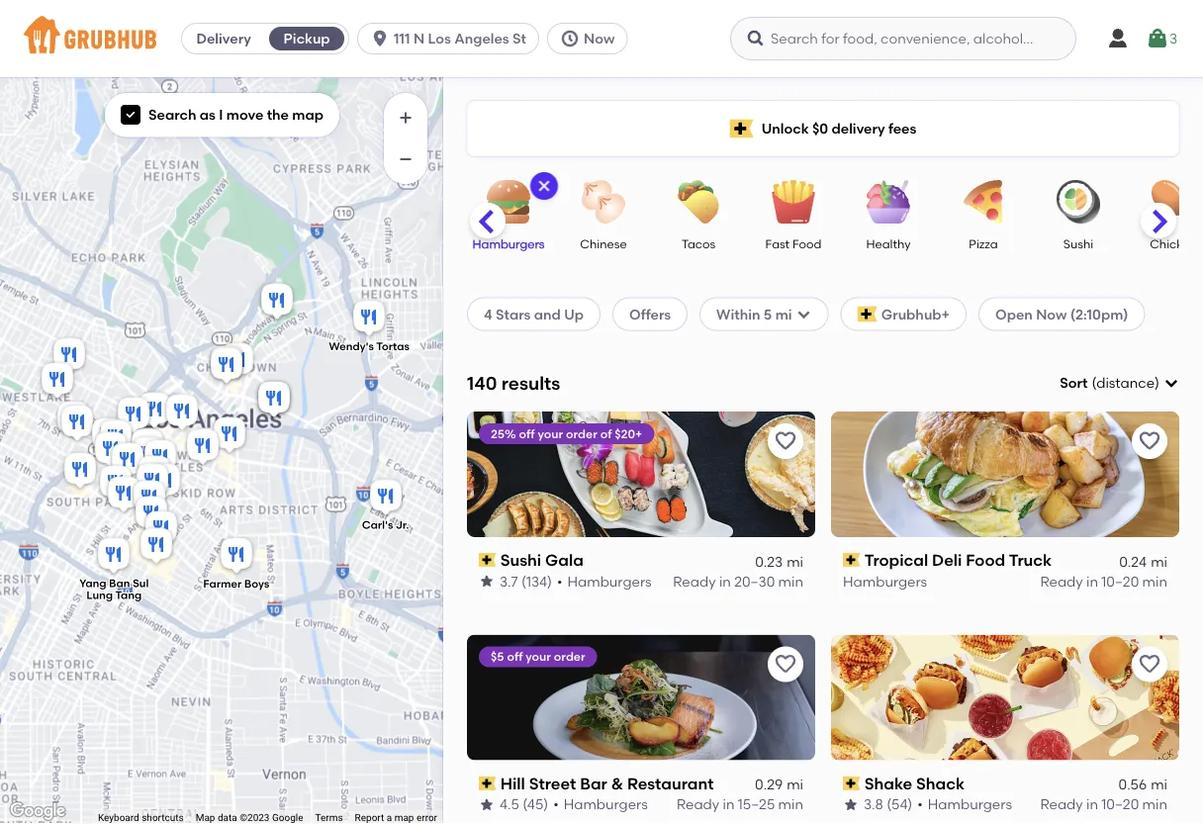 Task type: describe. For each thing, give the bounding box(es) containing it.
order for street
[[554, 650, 585, 664]]

anna's fish market dtla image
[[96, 417, 136, 461]]

wendy's tortas image
[[349, 297, 389, 341]]

save this restaurant image for sushi gala
[[774, 429, 798, 453]]

4.5 (45)
[[500, 796, 548, 813]]

el charro restaurant image
[[38, 360, 77, 403]]

gala
[[545, 550, 584, 570]]

$5
[[491, 650, 504, 664]]

• for gala
[[557, 573, 563, 590]]

tortas
[[376, 340, 410, 353]]

svg image inside now button
[[560, 29, 580, 48]]

in for tropical deli food truck
[[1087, 573, 1098, 590]]

(
[[1092, 375, 1097, 391]]

0.24 mi
[[1119, 553, 1168, 570]]

(2:10pm)
[[1071, 306, 1129, 322]]

svg image right the 5
[[796, 306, 812, 322]]

tropical deli food truck logo image
[[831, 411, 1180, 537]]

of
[[600, 426, 612, 441]]

svg image right )
[[1164, 375, 1180, 391]]

1 vertical spatial deli
[[932, 550, 962, 570]]

the vegan joint image
[[142, 508, 181, 552]]

pickup
[[284, 30, 330, 47]]

0 vertical spatial food
[[793, 237, 822, 251]]

master burger image
[[104, 474, 143, 517]]

farmer
[[203, 577, 242, 591]]

shake shack
[[865, 774, 965, 793]]

subscription pass image for hill street bar & restaurant
[[479, 777, 496, 791]]

shortcuts
[[142, 812, 184, 824]]

10–20 for shake shack
[[1102, 796, 1139, 813]]

star icon image for hill street bar & restaurant
[[479, 797, 495, 813]]

sushi image
[[1044, 180, 1113, 224]]

habibi bites image
[[53, 398, 93, 442]]

burger den image
[[254, 379, 294, 422]]

yang
[[79, 577, 106, 590]]

111 n los angeles st button
[[357, 23, 547, 54]]

0.23 mi
[[755, 553, 804, 570]]

google image
[[5, 799, 70, 824]]

1 horizontal spatial tropical deli food truck
[[865, 550, 1052, 570]]

now inside button
[[584, 30, 615, 47]]

0.56 mi
[[1119, 776, 1168, 793]]

subscription pass image for sushi gala
[[479, 553, 496, 567]]

in for shake shack
[[1087, 796, 1098, 813]]

keyboard shortcuts button
[[98, 811, 184, 824]]

the kroft image
[[207, 345, 246, 388]]

save this restaurant image for tropical deli food truck
[[1138, 429, 1162, 453]]

minus icon image
[[396, 149, 416, 169]]

denny's image
[[254, 379, 294, 422]]

fees
[[889, 120, 917, 137]]

ready in 20–30 min
[[673, 573, 804, 590]]

now button
[[547, 23, 636, 54]]

as
[[200, 106, 216, 123]]

0.29 mi
[[755, 776, 804, 793]]

svg image for 3
[[1146, 27, 1170, 50]]

hamburgers for shack
[[928, 796, 1012, 813]]

sushi gala image
[[210, 414, 249, 458]]

star icon image for sushi gala
[[479, 573, 495, 589]]

plus icon image
[[396, 108, 416, 128]]

(45)
[[523, 796, 548, 813]]

carl's jr. image
[[366, 476, 406, 520]]

distance
[[1097, 375, 1155, 391]]

dollis - breakfast restaurant image
[[57, 402, 97, 446]]

arda's cafe image
[[128, 426, 167, 470]]

results
[[502, 372, 560, 394]]

25% off your order of $20+
[[491, 426, 642, 441]]

tacos
[[682, 237, 716, 251]]

sushi for sushi gala
[[500, 550, 542, 570]]

map
[[196, 812, 215, 824]]

grubhub plus flag logo image for grubhub+
[[858, 306, 878, 322]]

grubhub plus flag logo image for unlock $0 delivery fees
[[730, 119, 754, 138]]

$0
[[812, 120, 828, 137]]

restaurant
[[627, 774, 714, 793]]

chinese
[[580, 237, 627, 251]]

ready in 10–20 min for shake shack
[[1040, 796, 1168, 813]]

20–30
[[734, 573, 775, 590]]

burger district image
[[130, 477, 169, 521]]

ihop image
[[91, 429, 131, 473]]

0.56
[[1119, 776, 1147, 793]]

hill street bar & restaurant logo image
[[467, 635, 815, 761]]

star icon image for shake shack
[[843, 797, 859, 813]]

svg image for 111 n los angeles st
[[370, 29, 390, 48]]

shake shack logo image
[[831, 635, 1180, 761]]

the
[[267, 106, 289, 123]]

ban
[[109, 577, 130, 590]]

truck inside map region
[[203, 480, 232, 494]]

i
[[219, 106, 223, 123]]

4
[[484, 306, 492, 322]]

min for hill street bar & restaurant
[[778, 796, 804, 813]]

burgershop image
[[135, 453, 174, 496]]

1 horizontal spatial now
[[1036, 306, 1067, 322]]

report a map error
[[355, 812, 437, 824]]

$5 off your order
[[491, 650, 585, 664]]

(54)
[[887, 796, 913, 813]]

(134)
[[521, 573, 552, 590]]

deli inside tropical deli food truck
[[216, 468, 236, 482]]

keyboard shortcuts
[[98, 812, 184, 824]]

your for street
[[526, 650, 551, 664]]

0.23
[[755, 553, 783, 570]]

1 vertical spatial tropical
[[865, 550, 928, 570]]

yang ban sul lung tang
[[79, 577, 149, 602]]

• for street
[[553, 796, 559, 813]]

and
[[534, 306, 561, 322]]

min for tropical deli food truck
[[1143, 573, 1168, 590]]

&
[[611, 774, 623, 793]]

healthy
[[866, 237, 911, 251]]

the melt - 7th & figueroa, la image
[[88, 415, 128, 459]]

3.7
[[500, 573, 518, 590]]

smashburger image
[[60, 450, 100, 493]]

error
[[417, 812, 437, 824]]

street
[[529, 774, 576, 793]]

chicken image
[[1139, 180, 1203, 224]]

hamburgers for street
[[564, 796, 648, 813]]

terms link
[[315, 812, 343, 824]]

hill street bar & restaurant image
[[162, 391, 202, 435]]

hill street bar & restaurant
[[500, 774, 714, 793]]

4.5
[[500, 796, 519, 813]]

fast food
[[766, 237, 822, 251]]

delivery button
[[182, 23, 265, 54]]

chinese image
[[569, 180, 638, 224]]

carl's jr.
[[362, 519, 409, 532]]

mi for tropical deli food truck
[[1151, 553, 1168, 570]]

mi for hill street bar & restaurant
[[787, 776, 804, 793]]

sushi for sushi
[[1064, 237, 1094, 251]]

delivery
[[196, 30, 251, 47]]

25%
[[491, 426, 516, 441]]

111
[[394, 30, 410, 47]]

none field containing sort
[[1060, 373, 1180, 393]]

0.24
[[1119, 553, 1147, 570]]

stars
[[496, 306, 531, 322]]

0.29
[[755, 776, 783, 793]]

order for gala
[[566, 426, 598, 441]]



Task type: vqa. For each thing, say whether or not it's contained in the screenshot.
AND
yes



Task type: locate. For each thing, give the bounding box(es) containing it.
1 vertical spatial map
[[394, 812, 414, 824]]

bonaventure brewing co. image
[[114, 394, 153, 438]]

save this restaurant image for shake shack
[[1138, 653, 1162, 677]]

1 vertical spatial 10–20
[[1102, 796, 1139, 813]]

search as i move the map
[[148, 106, 324, 123]]

$20+
[[615, 426, 642, 441]]

mi
[[775, 306, 792, 322], [787, 553, 804, 570], [1151, 553, 1168, 570], [787, 776, 804, 793], [1151, 776, 1168, 793]]

0 vertical spatial map
[[292, 106, 324, 123]]

1 vertical spatial save this restaurant image
[[1138, 653, 1162, 677]]

ready for shake shack
[[1040, 796, 1083, 813]]

10–20
[[1102, 573, 1139, 590], [1102, 796, 1139, 813]]

save this restaurant image
[[774, 429, 798, 453], [774, 653, 798, 677]]

2 horizontal spatial food
[[966, 550, 1006, 570]]

ready in 10–20 min
[[1040, 573, 1168, 590], [1040, 796, 1168, 813]]

truck down the tropical deli food truck logo
[[1009, 550, 1052, 570]]

0 vertical spatial save this restaurant image
[[774, 429, 798, 453]]

sul
[[133, 577, 149, 590]]

mi right 0.24
[[1151, 553, 1168, 570]]

up
[[564, 306, 584, 322]]

los
[[428, 30, 451, 47]]

• hamburgers for street
[[553, 796, 648, 813]]

3.7 (134)
[[500, 573, 552, 590]]

yang ban sul lung tang image
[[94, 535, 134, 578]]

off for hill
[[507, 650, 523, 664]]

tropical deli food truck inside map region
[[170, 468, 236, 494]]

0 vertical spatial order
[[566, 426, 598, 441]]

min down 0.24 mi
[[1143, 573, 1168, 590]]

shayan express image
[[132, 493, 171, 537]]

1 10–20 from the top
[[1102, 573, 1139, 590]]

0 vertical spatial grubhub plus flag logo image
[[730, 119, 754, 138]]

0 vertical spatial off
[[519, 426, 535, 441]]

min down 0.56 mi
[[1143, 796, 1168, 813]]

sushi gala
[[500, 550, 584, 570]]

min down "0.29 mi"
[[778, 796, 804, 813]]

1 vertical spatial food
[[174, 480, 201, 494]]

ready for hill street bar & restaurant
[[677, 796, 720, 813]]

star icon image
[[479, 573, 495, 589], [479, 797, 495, 813], [843, 797, 859, 813]]

ready in 10–20 min down 0.24
[[1040, 573, 1168, 590]]

sort ( distance )
[[1060, 375, 1160, 391]]

farmer boys image
[[217, 535, 256, 578]]

140
[[467, 372, 497, 394]]

mi right the 5
[[775, 306, 792, 322]]

0 vertical spatial truck
[[203, 480, 232, 494]]

cargo snack shack image
[[257, 281, 297, 324]]

2 save this restaurant image from the top
[[774, 653, 798, 677]]

angeles
[[454, 30, 509, 47]]

order left the of
[[566, 426, 598, 441]]

pickup button
[[265, 23, 348, 54]]

wild living foods image
[[133, 461, 172, 504]]

save this restaurant button
[[768, 423, 804, 459], [1132, 423, 1168, 459], [768, 647, 804, 682], [1132, 647, 1168, 682]]

main navigation navigation
[[0, 0, 1203, 77]]

0 horizontal spatial grubhub plus flag logo image
[[730, 119, 754, 138]]

ale's restaurant image
[[137, 525, 176, 569]]

1 save this restaurant image from the top
[[1138, 429, 1162, 453]]

move
[[226, 106, 264, 123]]

chicken
[[1150, 237, 1197, 251]]

boys
[[244, 577, 269, 591]]

140 results
[[467, 372, 560, 394]]

off right 25%
[[519, 426, 535, 441]]

pizza image
[[949, 180, 1018, 224]]

subscription pass image for shake shack
[[843, 777, 861, 791]]

1 vertical spatial order
[[554, 650, 585, 664]]

10–20 for tropical deli food truck
[[1102, 573, 1139, 590]]

©2023
[[240, 812, 270, 824]]

sushi down "sushi" image in the top of the page
[[1064, 237, 1094, 251]]

jr.
[[396, 519, 409, 532]]

fast
[[766, 237, 790, 251]]

Search for food, convenience, alcohol... search field
[[730, 17, 1077, 60]]

1 horizontal spatial deli
[[932, 550, 962, 570]]

• hamburgers down the hill street bar & restaurant
[[553, 796, 648, 813]]

• right (54)
[[918, 796, 923, 813]]

0 horizontal spatial tropical
[[170, 468, 213, 482]]

pizza
[[969, 237, 998, 251]]

within
[[717, 306, 760, 322]]

star icon image left the 3.7
[[479, 573, 495, 589]]

star icon image left 3.8
[[843, 797, 859, 813]]

1 vertical spatial your
[[526, 650, 551, 664]]

your right $5
[[526, 650, 551, 664]]

hamburgers image
[[474, 180, 543, 224]]

ready for sushi gala
[[673, 573, 716, 590]]

subscription pass image left sushi gala
[[479, 553, 496, 567]]

wendy's tortas
[[329, 340, 410, 353]]

now right st
[[584, 30, 615, 47]]

data
[[218, 812, 237, 824]]

1 vertical spatial off
[[507, 650, 523, 664]]

map right a
[[394, 812, 414, 824]]

min for sushi gala
[[778, 573, 804, 590]]

grubhub plus flag logo image
[[730, 119, 754, 138], [858, 306, 878, 322]]

food right 'wild living foods' icon
[[174, 480, 201, 494]]

1 ready in 10–20 min from the top
[[1040, 573, 1168, 590]]

1 horizontal spatial sushi
[[1064, 237, 1094, 251]]

1 vertical spatial save this restaurant image
[[774, 653, 798, 677]]

st
[[513, 30, 526, 47]]

svg image for search as i move the map
[[125, 109, 137, 121]]

salt n peppa image
[[129, 434, 168, 477]]

vegan hooligans image
[[144, 461, 184, 504]]

ready for tropical deli food truck
[[1040, 573, 1083, 590]]

a
[[387, 812, 392, 824]]

mi right 0.56
[[1151, 776, 1168, 793]]

grubhub plus flag logo image left grubhub+
[[858, 306, 878, 322]]

10–20 down 0.56
[[1102, 796, 1139, 813]]

3 button
[[1146, 21, 1178, 56]]

1 vertical spatial now
[[1036, 306, 1067, 322]]

1 vertical spatial sushi
[[500, 550, 542, 570]]

)
[[1155, 375, 1160, 391]]

subscription pass image left shake
[[843, 777, 861, 791]]

• right (45) on the left
[[553, 796, 559, 813]]

in for hill street bar & restaurant
[[723, 796, 735, 813]]

2 save this restaurant image from the top
[[1138, 653, 1162, 677]]

tacos image
[[664, 180, 733, 224]]

tropical inside map region
[[170, 468, 213, 482]]

offers
[[629, 306, 671, 322]]

sushi
[[1064, 237, 1094, 251], [500, 550, 542, 570]]

svg image inside 111 n los angeles st 'button'
[[370, 29, 390, 48]]

order
[[566, 426, 598, 441], [554, 650, 585, 664]]

• down the gala
[[557, 573, 563, 590]]

subscription pass image right 0.23 mi
[[843, 553, 861, 567]]

1 vertical spatial ready in 10–20 min
[[1040, 796, 1168, 813]]

• hamburgers down shack
[[918, 796, 1012, 813]]

deli
[[216, 468, 236, 482], [932, 550, 962, 570]]

0 vertical spatial tropical deli food truck
[[170, 468, 236, 494]]

lung
[[86, 589, 113, 602]]

2 ready in 10–20 min from the top
[[1040, 796, 1168, 813]]

•
[[557, 573, 563, 590], [553, 796, 559, 813], [918, 796, 923, 813]]

1 horizontal spatial truck
[[1009, 550, 1052, 570]]

map right the the
[[292, 106, 324, 123]]

d-town burger bar image
[[141, 437, 180, 480]]

15–25
[[738, 796, 775, 813]]

0 horizontal spatial food
[[174, 480, 201, 494]]

report
[[355, 812, 384, 824]]

map
[[292, 106, 324, 123], [394, 812, 414, 824]]

bar
[[580, 774, 607, 793]]

0 horizontal spatial sushi
[[500, 550, 542, 570]]

1 save this restaurant image from the top
[[774, 429, 798, 453]]

your for gala
[[538, 426, 563, 441]]

• hamburgers for shack
[[918, 796, 1012, 813]]

ready in 10–20 min for tropical deli food truck
[[1040, 573, 1168, 590]]

• for shack
[[918, 796, 923, 813]]

1 horizontal spatial tropical
[[865, 550, 928, 570]]

food right the fast
[[793, 237, 822, 251]]

food down the tropical deli food truck logo
[[966, 550, 1006, 570]]

0 vertical spatial ready in 10–20 min
[[1040, 573, 1168, 590]]

mi right 0.29 at the bottom right of page
[[787, 776, 804, 793]]

min for shake shack
[[1143, 796, 1168, 813]]

healthy image
[[854, 180, 923, 224]]

map data ©2023 google
[[196, 812, 303, 824]]

hamburgers for gala
[[567, 573, 652, 590]]

0 horizontal spatial tropical deli food truck
[[170, 468, 236, 494]]

off for sushi
[[519, 426, 535, 441]]

0 horizontal spatial truck
[[203, 480, 232, 494]]

save this restaurant image
[[1138, 429, 1162, 453], [1138, 653, 1162, 677]]

1 vertical spatial tropical deli food truck
[[865, 550, 1052, 570]]

sort
[[1060, 375, 1088, 391]]

1 horizontal spatial grubhub plus flag logo image
[[858, 306, 878, 322]]

svg image right st
[[560, 29, 580, 48]]

tang
[[115, 589, 142, 602]]

save this restaurant image for hill street bar & restaurant
[[774, 653, 798, 677]]

hill
[[500, 774, 525, 793]]

gus's drive-in image
[[49, 335, 89, 379]]

mi right 0.23
[[787, 553, 804, 570]]

open now (2:10pm)
[[996, 306, 1129, 322]]

subscription pass image left hill
[[479, 777, 496, 791]]

hamburgers
[[472, 237, 545, 251], [567, 573, 652, 590], [843, 573, 927, 590], [564, 796, 648, 813], [928, 796, 1012, 813]]

0 horizontal spatial deli
[[216, 468, 236, 482]]

tropical
[[170, 468, 213, 482], [865, 550, 928, 570]]

svg image
[[1146, 27, 1170, 50], [370, 29, 390, 48], [746, 29, 766, 48], [125, 109, 137, 121], [536, 178, 552, 194]]

shake shack image
[[135, 389, 174, 433]]

unlock $0 delivery fees
[[762, 120, 917, 137]]

mi for shake shack
[[1151, 776, 1168, 793]]

3.8 (54)
[[864, 796, 913, 813]]

0 vertical spatial now
[[584, 30, 615, 47]]

food
[[793, 237, 822, 251], [174, 480, 201, 494], [966, 550, 1006, 570]]

1 horizontal spatial map
[[394, 812, 414, 824]]

svg image
[[1106, 27, 1130, 50], [560, 29, 580, 48], [796, 306, 812, 322], [1164, 375, 1180, 391]]

3
[[1170, 30, 1178, 47]]

shack
[[916, 774, 965, 793]]

billionaire burger boyz image
[[207, 343, 246, 386]]

bossa nova image
[[96, 463, 136, 506]]

1 vertical spatial truck
[[1009, 550, 1052, 570]]

vurger guyz image
[[108, 440, 147, 483]]

your right 25%
[[538, 426, 563, 441]]

carl's
[[362, 519, 393, 532]]

2 10–20 from the top
[[1102, 796, 1139, 813]]

ready
[[673, 573, 716, 590], [1040, 573, 1083, 590], [677, 796, 720, 813], [1040, 796, 1083, 813]]

1 vertical spatial grubhub plus flag logo image
[[858, 306, 878, 322]]

0 horizontal spatial map
[[292, 106, 324, 123]]

map region
[[0, 0, 636, 824]]

5
[[764, 306, 772, 322]]

unlock
[[762, 120, 809, 137]]

svg image inside 3 button
[[1146, 27, 1170, 50]]

111 n los angeles st
[[394, 30, 526, 47]]

subscription pass image for tropical deli food truck
[[843, 553, 861, 567]]

order right $5
[[554, 650, 585, 664]]

report a map error link
[[355, 812, 437, 824]]

wendy's
[[329, 340, 374, 353]]

tropical deli food truck image
[[183, 426, 223, 470]]

now right open
[[1036, 306, 1067, 322]]

0 horizontal spatial now
[[584, 30, 615, 47]]

the little jewel of new orleans image
[[218, 340, 257, 383]]

sushi up 3.7 (134)
[[500, 550, 542, 570]]

delivery
[[832, 120, 885, 137]]

10–20 down 0.24
[[1102, 573, 1139, 590]]

in for sushi gala
[[719, 573, 731, 590]]

mi for sushi gala
[[787, 553, 804, 570]]

• hamburgers down the gala
[[557, 573, 652, 590]]

keyboard
[[98, 812, 139, 824]]

your
[[538, 426, 563, 441], [526, 650, 551, 664]]

shake
[[865, 774, 912, 793]]

• hamburgers for gala
[[557, 573, 652, 590]]

min down 0.23 mi
[[778, 573, 804, 590]]

0 vertical spatial 10–20
[[1102, 573, 1139, 590]]

farmer boys
[[203, 577, 269, 591]]

2 vertical spatial food
[[966, 550, 1006, 570]]

svg image left 3 button
[[1106, 27, 1130, 50]]

in
[[719, 573, 731, 590], [1087, 573, 1098, 590], [723, 796, 735, 813], [1087, 796, 1098, 813]]

subscription pass image
[[479, 553, 496, 567], [843, 553, 861, 567], [479, 777, 496, 791], [843, 777, 861, 791]]

off right $5
[[507, 650, 523, 664]]

n
[[414, 30, 425, 47]]

grubhub plus flag logo image left unlock
[[730, 119, 754, 138]]

0 vertical spatial deli
[[216, 468, 236, 482]]

sushi gala logo image
[[467, 411, 815, 537]]

0 vertical spatial your
[[538, 426, 563, 441]]

ready in 10–20 min down 0.56
[[1040, 796, 1168, 813]]

within 5 mi
[[717, 306, 792, 322]]

off
[[519, 426, 535, 441], [507, 650, 523, 664]]

star icon image left 4.5
[[479, 797, 495, 813]]

None field
[[1060, 373, 1180, 393]]

0 vertical spatial sushi
[[1064, 237, 1094, 251]]

0 vertical spatial save this restaurant image
[[1138, 429, 1162, 453]]

truck down tropical deli food truck image at the bottom left of page
[[203, 480, 232, 494]]

1 horizontal spatial food
[[793, 237, 822, 251]]

fast food image
[[759, 180, 828, 224]]

food inside map region
[[174, 480, 201, 494]]

0 vertical spatial tropical
[[170, 468, 213, 482]]



